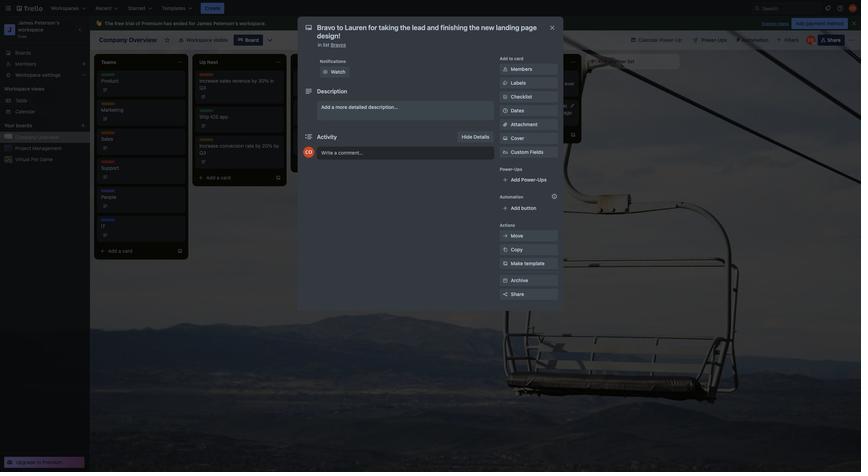 Task type: describe. For each thing, give the bounding box(es) containing it.
2022 for media
[[421, 116, 431, 122]]

color: yellow, title: "marketing" element for increase conversion rate by 20% by q3
[[200, 139, 220, 144]]

star or unstar board image
[[165, 37, 170, 43]]

banner containing 👋
[[90, 17, 862, 30]]

share for the left share button
[[511, 292, 525, 298]]

cover
[[511, 135, 525, 141]]

1 vertical spatial company
[[15, 134, 36, 140]]

share for the top share button
[[828, 37, 841, 43]]

bravo for and
[[495, 103, 507, 109]]

engineering
[[317, 78, 344, 84]]

a inside add a more detailed description… link
[[332, 104, 335, 110]]

fields
[[530, 149, 544, 155]]

of
[[136, 20, 140, 26]]

sales
[[220, 78, 231, 84]]

2022 down update help documentation
[[421, 146, 431, 151]]

add to card
[[500, 56, 524, 61]]

sm image for make template
[[502, 261, 509, 267]]

automation inside button
[[743, 37, 769, 43]]

upgrade
[[16, 460, 35, 466]]

0 vertical spatial for
[[189, 20, 196, 26]]

method
[[827, 20, 845, 26]]

24,
[[315, 146, 321, 151]]

marketing for analytics data
[[298, 132, 318, 137]]

sm image for cover
[[502, 135, 509, 142]]

workspace views
[[4, 86, 44, 92]]

17,
[[314, 116, 320, 122]]

color: yellow, title: "marketing" element for marketing
[[101, 103, 121, 108]]

add a more detailed description… link
[[317, 101, 495, 121]]

activity
[[317, 134, 337, 140]]

0 vertical spatial add a card
[[502, 132, 526, 138]]

a for add a card button corresponding to increase conversion rate by 20% by q3
[[217, 175, 220, 181]]

👋
[[96, 20, 102, 26]]

ever
[[565, 81, 575, 87]]

make template
[[511, 261, 545, 267]]

2022 for engineering
[[321, 87, 331, 92]]

Board name text field
[[96, 35, 160, 46]]

1 vertical spatial color: green, title: "product" element
[[298, 103, 314, 108]]

0 horizontal spatial ups
[[515, 167, 523, 172]]

revenue
[[233, 78, 250, 84]]

company overview link
[[15, 134, 86, 141]]

media
[[411, 107, 425, 113]]

views
[[31, 86, 44, 92]]

20%
[[262, 143, 273, 149]]

upgrade to premium link
[[4, 458, 85, 469]]

sales for increase
[[200, 73, 210, 79]]

color: yellow, title: "marketing" element for analytics data
[[298, 132, 318, 137]]

emails
[[550, 81, 564, 87]]

up
[[676, 37, 683, 43]]

calendar for calendar power-up
[[639, 37, 659, 43]]

checklist
[[511, 94, 533, 100]]

workspace for workspace visible
[[187, 37, 212, 43]]

description
[[317, 88, 348, 95]]

detailed
[[349, 104, 367, 110]]

create from template… image
[[177, 249, 183, 254]]

23,
[[413, 116, 420, 122]]

0 vertical spatial add a card button
[[491, 130, 568, 141]]

sm image for members
[[502, 66, 509, 73]]

bravo to tom for answering the most customer support emails ever received in one day!
[[495, 74, 575, 94]]

button
[[522, 205, 537, 211]]

sales increase sales revenue by 30% in q3
[[200, 73, 274, 91]]

card for create from template… icon
[[122, 248, 133, 254]]

0 vertical spatial premium
[[142, 20, 162, 26]]

ios
[[211, 114, 219, 120]]

guidelines
[[312, 107, 336, 113]]

0 notifications image
[[825, 4, 833, 12]]

1 vertical spatial company overview
[[15, 134, 59, 140]]

add inside button
[[797, 20, 805, 26]]

card for add a card button corresponding to increase conversion rate by 20% by q3 create from template… image
[[221, 175, 231, 181]]

color: red, title: "support" element
[[101, 161, 117, 166]]

it link
[[101, 223, 182, 230]]

0 horizontal spatial share button
[[500, 289, 558, 300]]

copy link
[[500, 245, 558, 256]]

calendar for calendar
[[15, 109, 35, 115]]

q3 for increase conversion rate by 20% by q3
[[200, 150, 206, 156]]

in inside bravo to tom for answering the most customer support emails ever received in one day!
[[515, 88, 519, 94]]

sales for sales
[[101, 132, 112, 137]]

the for taking
[[554, 103, 561, 109]]

your boards
[[4, 123, 32, 129]]

increase sales revenue by 30% in q3 link
[[200, 78, 280, 91]]

add board image
[[80, 123, 86, 129]]

product for product
[[101, 73, 117, 79]]

a for add a card button associated with sales
[[119, 248, 121, 254]]

new
[[533, 110, 542, 116]]

one
[[520, 88, 529, 94]]

watch button
[[320, 67, 350, 78]]

cover link
[[500, 133, 558, 144]]

color: yellow, title: "marketing" element up the oct 17, 2022
[[313, 103, 333, 108]]

customer
[[507, 81, 529, 87]]

0 horizontal spatial members
[[15, 61, 36, 67]]

nov
[[306, 146, 314, 151]]

ups inside power-ups button
[[719, 37, 728, 43]]

premium inside upgrade to premium link
[[42, 460, 62, 466]]

q3 for increase sales revenue by 30% in q3
[[200, 85, 206, 91]]

archive link
[[500, 275, 558, 287]]

conversion
[[220, 143, 244, 149]]

card for create from template… image associated with add a card button to the top
[[516, 132, 526, 138]]

workspace inside the james peterson's workspace free
[[18, 27, 43, 33]]

product for ship ios app
[[200, 109, 215, 115]]

board link
[[234, 35, 263, 46]]

lauren
[[515, 103, 530, 109]]

move
[[511, 233, 524, 239]]

0 horizontal spatial list
[[323, 42, 330, 48]]

increase for increase sales revenue by 30% in q3
[[200, 78, 219, 84]]

sm image for labels
[[502, 80, 509, 87]]

help
[[414, 136, 424, 142]]

answering
[[533, 74, 556, 80]]

power- inside button
[[702, 37, 719, 43]]

increase conversion rate by 20% by q3 link
[[200, 143, 280, 157]]

taking
[[539, 103, 552, 109]]

dates button
[[500, 105, 558, 116]]

copy
[[511, 247, 523, 253]]

bravo to lauren for taking the lead and finishing the new landing page design!
[[495, 103, 572, 123]]

project
[[15, 146, 31, 151]]

campaign
[[426, 107, 449, 113]]

brand guidelines link
[[298, 107, 378, 114]]

move link
[[500, 231, 558, 242]]

ended
[[173, 20, 188, 26]]

2022 for brand
[[321, 116, 331, 122]]

support support
[[101, 161, 119, 171]]

social
[[396, 107, 410, 113]]

Oct 18, 2022 checkbox
[[298, 86, 334, 94]]

overview inside board name text field
[[129, 36, 157, 44]]

marketing analytics data
[[298, 132, 330, 142]]

project management
[[15, 146, 62, 151]]

Oct 17, 2022 checkbox
[[298, 115, 333, 123]]

bravo for customer
[[495, 74, 507, 80]]

workspace inside banner
[[240, 20, 265, 26]]

marketing for marketing
[[101, 103, 121, 108]]

0 vertical spatial share button
[[819, 35, 846, 46]]

game
[[40, 157, 53, 162]]

Aug 20, 2022 checkbox
[[396, 144, 433, 152]]

1 horizontal spatial in
[[318, 42, 322, 48]]

wave image
[[96, 20, 102, 27]]

2 vertical spatial christina overa (christinaovera) image
[[303, 147, 315, 158]]

color: blue, title: "it" element for develop
[[298, 73, 312, 79]]

bravos
[[331, 42, 346, 48]]

the for answering
[[557, 74, 564, 80]]

details
[[474, 134, 490, 140]]

product link
[[101, 78, 182, 85]]

update help documentation link
[[396, 136, 477, 143]]

20,
[[413, 146, 420, 151]]

marketing up sales sales
[[101, 107, 123, 113]]

support inside support support
[[101, 161, 117, 166]]

data
[[320, 136, 330, 142]]

explore plans button
[[763, 20, 790, 28]]

add payment method button
[[792, 18, 849, 29]]

bravo to lauren for taking the lead and finishing the new landing page design! link
[[495, 103, 575, 123]]

develop engineering blog link
[[298, 78, 378, 85]]

sm image for copy
[[502, 247, 509, 254]]

analytics
[[298, 136, 318, 142]]

list inside button
[[628, 59, 635, 64]]

create
[[205, 5, 220, 11]]

workspace navigation collapse icon image
[[76, 25, 85, 35]]

a for add a card button to the top
[[512, 132, 515, 138]]

calendar power-up
[[639, 37, 683, 43]]

page
[[561, 110, 572, 116]]

most
[[495, 81, 506, 87]]

1 horizontal spatial members
[[511, 66, 533, 72]]

management
[[32, 146, 62, 151]]

your
[[4, 123, 15, 129]]

Write a comment text field
[[317, 147, 495, 159]]



Task type: vqa. For each thing, say whether or not it's contained in the screenshot.
compliance
no



Task type: locate. For each thing, give the bounding box(es) containing it.
filters
[[785, 37, 799, 43]]

2 vertical spatial for
[[531, 103, 537, 109]]

1 vertical spatial power-ups
[[500, 167, 523, 172]]

support inside bravo to tom for answering the most customer support emails ever received in one day!
[[530, 81, 548, 87]]

people down support support
[[101, 190, 115, 195]]

banner
[[90, 17, 862, 30]]

add a card button down it "link" on the left top of page
[[97, 246, 175, 257]]

support down sales sales
[[101, 161, 117, 166]]

2 q3 from the top
[[200, 150, 206, 156]]

sm image for checklist
[[502, 94, 509, 100]]

board
[[245, 37, 259, 43]]

sm image
[[322, 69, 329, 76], [502, 247, 509, 254]]

0 vertical spatial increase
[[200, 78, 219, 84]]

add a card button for increase conversion rate by 20% by q3
[[195, 173, 273, 184]]

2022 right 17,
[[321, 116, 331, 122]]

christina overa (christinaovera) image right open information menu image
[[849, 4, 858, 12]]

marketing inside 'marketing marketing'
[[101, 103, 121, 108]]

marketing left conversion
[[200, 139, 220, 144]]

sm image inside the checklist link
[[502, 94, 509, 100]]

to inside bravo to tom for answering the most customer support emails ever received in one day!
[[509, 74, 513, 80]]

analytics data link
[[298, 136, 378, 143]]

color: green, title: "product" element up 'oct 17, 2022' option
[[298, 103, 314, 108]]

q3 inside marketing increase conversion rate by 20% by q3
[[200, 150, 206, 156]]

add another list
[[599, 59, 635, 64]]

Mar 23, 2022 checkbox
[[396, 115, 433, 123]]

sm image left copy
[[502, 247, 509, 254]]

for for bravo to tom for answering the most customer support emails ever received in one day!
[[525, 74, 532, 80]]

1 q3 from the top
[[200, 85, 206, 91]]

bravo up most
[[495, 74, 507, 80]]

support up day!
[[530, 81, 548, 87]]

oct left the 18,
[[306, 87, 313, 92]]

1 vertical spatial share
[[511, 292, 525, 298]]

add a card button down increase conversion rate by 20% by q3 link
[[195, 173, 273, 184]]

add a card button for sales
[[97, 246, 175, 257]]

0 horizontal spatial add a card
[[108, 248, 133, 254]]

1 vertical spatial automation
[[500, 195, 524, 200]]

1 vertical spatial q3
[[200, 150, 206, 156]]

q3 inside sales increase sales revenue by 30% in q3
[[200, 85, 206, 91]]

to for tom
[[509, 74, 513, 80]]

1 horizontal spatial premium
[[142, 20, 162, 26]]

0 horizontal spatial workspace
[[18, 27, 43, 33]]

marketing up nov
[[298, 132, 318, 137]]

1 vertical spatial increase
[[200, 143, 219, 149]]

1 horizontal spatial add a card
[[206, 175, 231, 181]]

color: orange, title: "sales" element for increase
[[200, 73, 213, 79]]

add a card for increase conversion rate by 20% by q3
[[206, 175, 231, 181]]

2 horizontal spatial color: green, title: "product" element
[[298, 103, 314, 108]]

dates
[[511, 108, 525, 114]]

virtual pet game link
[[15, 156, 86, 163]]

1 oct from the top
[[306, 87, 313, 92]]

company overview down the trial
[[99, 36, 157, 44]]

product marketing brand guidelines
[[298, 103, 336, 113]]

0 vertical spatial power-ups
[[702, 37, 728, 43]]

0 horizontal spatial premium
[[42, 460, 62, 466]]

1 horizontal spatial add a card button
[[195, 173, 273, 184]]

product for brand guidelines
[[298, 103, 314, 108]]

christina overa (christinaovera) image
[[849, 4, 858, 12], [807, 35, 816, 45], [303, 147, 315, 158]]

1 vertical spatial calendar
[[15, 109, 35, 115]]

0 horizontal spatial color: orange, title: "sales" element
[[101, 132, 115, 137]]

2 horizontal spatial add a card button
[[491, 130, 568, 141]]

1 horizontal spatial automation
[[743, 37, 769, 43]]

color: orange, title: "sales" element left sales
[[200, 73, 213, 79]]

custom fields button
[[500, 149, 558, 156]]

sm image inside "move" link
[[502, 233, 509, 240]]

company inside board name text field
[[99, 36, 127, 44]]

sm image down actions
[[502, 233, 509, 240]]

explore plans
[[763, 21, 790, 26]]

in down customer
[[515, 88, 519, 94]]

people up it it
[[101, 194, 116, 200]]

sales left sales
[[200, 73, 210, 79]]

overview
[[129, 36, 157, 44], [38, 134, 59, 140]]

peterson's inside the james peterson's workspace free
[[35, 20, 60, 26]]

add a card down it "link" on the left top of page
[[108, 248, 133, 254]]

1 vertical spatial add a card
[[206, 175, 231, 181]]

product inside product marketing brand guidelines
[[298, 103, 314, 108]]

Search field
[[761, 3, 821, 14]]

card up tom
[[515, 56, 524, 61]]

marketing for increase conversion rate by 20% by q3
[[200, 139, 220, 144]]

0 horizontal spatial overview
[[38, 134, 59, 140]]

to for card
[[509, 56, 514, 61]]

2022 for data
[[323, 146, 333, 151]]

add a card for sales
[[108, 248, 133, 254]]

company overview inside board name text field
[[99, 36, 157, 44]]

create from template… image
[[571, 132, 576, 138], [276, 175, 281, 181]]

0 horizontal spatial automation
[[500, 195, 524, 200]]

7 sm image from the top
[[502, 277, 509, 284]]

1 vertical spatial sm image
[[502, 247, 509, 254]]

bravo inside bravo to lauren for taking the lead and finishing the new landing page design!
[[495, 103, 507, 109]]

color: purple, title: "people" element
[[101, 190, 115, 195]]

0 vertical spatial color: green, title: "product" element
[[101, 73, 117, 79]]

share button down method
[[819, 35, 846, 46]]

support link
[[101, 165, 182, 172]]

sales sales
[[101, 132, 113, 142]]

0 horizontal spatial company
[[15, 134, 36, 140]]

sm image for watch
[[322, 69, 329, 76]]

update
[[396, 136, 413, 142]]

2 vertical spatial add a card button
[[97, 246, 175, 257]]

create from template… image for add a card button corresponding to increase conversion rate by 20% by q3
[[276, 175, 281, 181]]

list left bravos link
[[323, 42, 330, 48]]

it for develop
[[298, 73, 302, 79]]

sm image left archive
[[502, 277, 509, 284]]

in left bravos link
[[318, 42, 322, 48]]

0 horizontal spatial create from template… image
[[276, 175, 281, 181]]

power-
[[660, 37, 676, 43], [702, 37, 719, 43], [500, 167, 515, 172], [522, 177, 538, 183]]

for right tom
[[525, 74, 532, 80]]

automation down explore
[[743, 37, 769, 43]]

1 horizontal spatial members link
[[500, 64, 558, 75]]

christina overa (christinaovera) image inside primary element
[[849, 4, 858, 12]]

2 horizontal spatial ups
[[719, 37, 728, 43]]

make
[[511, 261, 524, 267]]

overview down of
[[129, 36, 157, 44]]

1 vertical spatial the
[[554, 103, 561, 109]]

1 vertical spatial create from template… image
[[276, 175, 281, 181]]

sm image down most
[[502, 94, 509, 100]]

color: green, title: "product" element up 'marketing marketing'
[[101, 73, 117, 79]]

by left 30%
[[252, 78, 257, 84]]

in inside sales increase sales revenue by 30% in q3
[[270, 78, 274, 84]]

calendar power-up link
[[627, 35, 687, 46]]

2 vertical spatial the
[[525, 110, 532, 116]]

add button
[[511, 205, 537, 211]]

1 vertical spatial christina overa (christinaovera) image
[[807, 35, 816, 45]]

1 vertical spatial add a card button
[[195, 173, 273, 184]]

1 horizontal spatial color: blue, title: "it" element
[[298, 73, 312, 79]]

marketing down product product
[[101, 103, 121, 108]]

search image
[[755, 6, 761, 11]]

primary element
[[0, 0, 862, 17]]

free
[[115, 20, 124, 26]]

add a card down the attachment
[[502, 132, 526, 138]]

4 sm image from the top
[[502, 135, 509, 142]]

oct 17, 2022
[[306, 116, 331, 122]]

members up tom
[[511, 66, 533, 72]]

customize views image
[[267, 37, 274, 44]]

people
[[101, 190, 115, 195], [101, 194, 116, 200]]

1 horizontal spatial workspace
[[187, 37, 212, 43]]

add a more detailed description…
[[321, 104, 399, 110]]

the up landing
[[554, 103, 561, 109]]

share down method
[[828, 37, 841, 43]]

color: green, title: "product" element
[[101, 73, 117, 79], [298, 103, 314, 108], [200, 109, 215, 115]]

hide
[[462, 134, 473, 140]]

power-ups inside power-ups button
[[702, 37, 728, 43]]

2 horizontal spatial christina overa (christinaovera) image
[[849, 4, 858, 12]]

0 vertical spatial q3
[[200, 85, 206, 91]]

1 vertical spatial color: orange, title: "sales" element
[[101, 132, 115, 137]]

to for premium
[[37, 460, 41, 466]]

sm image inside copy link
[[502, 247, 509, 254]]

company overview
[[99, 36, 157, 44], [15, 134, 59, 140]]

2 vertical spatial in
[[515, 88, 519, 94]]

0 vertical spatial company
[[99, 36, 127, 44]]

0 horizontal spatial james
[[18, 20, 33, 26]]

calendar
[[639, 37, 659, 43], [15, 109, 35, 115]]

sales inside sales increase sales revenue by 30% in q3
[[200, 73, 210, 79]]

and
[[495, 110, 503, 116]]

share button
[[819, 35, 846, 46], [500, 289, 558, 300]]

color: blue, title: "it" element up the oct 18, 2022 option
[[298, 73, 312, 79]]

sm image
[[502, 66, 509, 73], [502, 80, 509, 87], [502, 94, 509, 100], [502, 135, 509, 142], [502, 233, 509, 240], [502, 261, 509, 267], [502, 277, 509, 284]]

for
[[189, 20, 196, 26], [525, 74, 532, 80], [531, 103, 537, 109]]

0 vertical spatial company overview
[[99, 36, 157, 44]]

color: orange, title: "sales" element
[[200, 73, 213, 79], [101, 132, 115, 137]]

design!
[[495, 117, 511, 123]]

members down 'boards'
[[15, 61, 36, 67]]

it for it
[[101, 219, 105, 224]]

make template link
[[500, 258, 558, 270]]

0 horizontal spatial power-ups
[[500, 167, 523, 172]]

1 bravo from the top
[[495, 74, 507, 80]]

by for 20%
[[256, 143, 261, 149]]

add button button
[[500, 203, 558, 214]]

0 horizontal spatial peterson's
[[35, 20, 60, 26]]

in right 30%
[[270, 78, 274, 84]]

5 sm image from the top
[[502, 233, 509, 240]]

color: yellow, title: "marketing" element for social media campaign
[[396, 103, 416, 108]]

None text field
[[314, 21, 543, 42]]

to for lauren
[[509, 103, 513, 109]]

ups down fields
[[538, 177, 547, 183]]

1 vertical spatial for
[[525, 74, 532, 80]]

archive
[[511, 278, 529, 284]]

0 vertical spatial color: blue, title: "it" element
[[298, 73, 312, 79]]

boards
[[15, 50, 31, 56]]

marketing social media campaign
[[396, 103, 449, 113]]

0 vertical spatial ups
[[719, 37, 728, 43]]

1 vertical spatial list
[[628, 59, 635, 64]]

2022 right 24,
[[323, 146, 333, 151]]

custom
[[511, 149, 529, 155]]

2 people from the top
[[101, 194, 116, 200]]

1 horizontal spatial create from template… image
[[571, 132, 576, 138]]

2 bravo from the top
[[495, 103, 507, 109]]

virtual pet game
[[15, 157, 53, 162]]

sm image inside make template link
[[502, 261, 509, 267]]

1 vertical spatial bravo
[[495, 103, 507, 109]]

workspace for workspace views
[[4, 86, 30, 92]]

0 vertical spatial bravo
[[495, 74, 507, 80]]

for right 'ended'
[[189, 20, 196, 26]]

0 vertical spatial automation
[[743, 37, 769, 43]]

1 vertical spatial oct
[[306, 116, 313, 122]]

people people
[[101, 190, 116, 200]]

company overview up project management
[[15, 134, 59, 140]]

add a card button
[[491, 130, 568, 141], [195, 173, 273, 184], [97, 246, 175, 257]]

0 vertical spatial overview
[[129, 36, 157, 44]]

premium right of
[[142, 20, 162, 26]]

1 horizontal spatial calendar
[[639, 37, 659, 43]]

1 horizontal spatial company overview
[[99, 36, 157, 44]]

open information menu image
[[838, 5, 845, 12]]

share down archive
[[511, 292, 525, 298]]

2022
[[321, 87, 331, 92], [321, 116, 331, 122], [421, 116, 431, 122], [323, 146, 333, 151], [421, 146, 431, 151]]

sm image inside cover link
[[502, 135, 509, 142]]

premium right "upgrade"
[[42, 460, 62, 466]]

1 horizontal spatial power-ups
[[702, 37, 728, 43]]

1 horizontal spatial james
[[197, 20, 212, 26]]

card down increase conversion rate by 20% by q3 link
[[221, 175, 231, 181]]

workspace visible
[[187, 37, 228, 43]]

increase left sales
[[200, 78, 219, 84]]

members link down 'boards'
[[0, 59, 90, 70]]

more
[[336, 104, 348, 110]]

sm image for move
[[502, 233, 509, 240]]

2 vertical spatial color: green, title: "product" element
[[200, 109, 215, 115]]

sm image left the cover
[[502, 135, 509, 142]]

product inside the product ship ios app
[[200, 109, 215, 115]]

color: orange, title: "sales" element for sales
[[101, 132, 115, 137]]

1 horizontal spatial christina overa (christinaovera) image
[[807, 35, 816, 45]]

workspace up free
[[18, 27, 43, 33]]

members
[[15, 61, 36, 67], [511, 66, 533, 72]]

workspace up board at the left
[[240, 20, 265, 26]]

company up project
[[15, 134, 36, 140]]

color: yellow, title: "marketing" element up mar
[[396, 103, 416, 108]]

2022 right 23,
[[421, 116, 431, 122]]

oct left 17,
[[306, 116, 313, 122]]

add
[[797, 20, 805, 26], [500, 56, 508, 61], [599, 59, 608, 64], [321, 104, 331, 110], [502, 132, 511, 138], [206, 175, 216, 181], [511, 177, 521, 183], [511, 205, 521, 211], [108, 248, 117, 254]]

marketing inside marketing analytics data
[[298, 132, 318, 137]]

color: yellow, title: "marketing" element down product product
[[101, 103, 121, 108]]

1 horizontal spatial sm image
[[502, 247, 509, 254]]

support
[[530, 81, 548, 87], [101, 161, 117, 166], [101, 165, 119, 171]]

actions
[[500, 223, 516, 228]]

has
[[164, 20, 172, 26]]

ups left automation button
[[719, 37, 728, 43]]

0 vertical spatial calendar
[[639, 37, 659, 43]]

0 horizontal spatial sm image
[[322, 69, 329, 76]]

update help documentation
[[396, 136, 460, 142]]

christina overa (christinaovera) image left 24,
[[303, 147, 315, 158]]

your boards with 3 items element
[[4, 122, 70, 130]]

add a card button down the attachment
[[491, 130, 568, 141]]

color: blue, title: "it" element for it
[[101, 219, 115, 224]]

0 horizontal spatial members link
[[0, 59, 90, 70]]

ship ios app link
[[200, 114, 280, 121]]

color: green, title: "product" element for ship ios app
[[200, 109, 215, 115]]

oct for brand
[[306, 116, 313, 122]]

product inside product product
[[101, 73, 117, 79]]

in list bravos
[[318, 42, 346, 48]]

sm image up received
[[502, 80, 509, 87]]

1 increase from the top
[[200, 78, 219, 84]]

sales up 'color: red, title: "support"' element
[[101, 136, 113, 142]]

sales inside sales sales
[[101, 132, 112, 137]]

increase for increase conversion rate by 20% by q3
[[200, 143, 219, 149]]

automation up add button
[[500, 195, 524, 200]]

1 vertical spatial overview
[[38, 134, 59, 140]]

color: blue, title: "it" element down people people
[[101, 219, 115, 224]]

color: yellow, title: "marketing" element
[[101, 103, 121, 108], [313, 103, 333, 108], [396, 103, 416, 108], [298, 132, 318, 137], [200, 139, 220, 144]]

sm image down add to card
[[502, 66, 509, 73]]

calendar up "add another list" button
[[639, 37, 659, 43]]

marketing up mar
[[396, 103, 416, 108]]

workspace up table
[[4, 86, 30, 92]]

sm image up engineering
[[322, 69, 329, 76]]

card down the attachment
[[516, 132, 526, 138]]

for up the new on the top of page
[[531, 103, 537, 109]]

2 oct from the top
[[306, 116, 313, 122]]

0 vertical spatial share
[[828, 37, 841, 43]]

table link
[[15, 97, 86, 104]]

1 horizontal spatial peterson's
[[213, 20, 238, 26]]

0 horizontal spatial share
[[511, 292, 525, 298]]

1 horizontal spatial share
[[828, 37, 841, 43]]

6 sm image from the top
[[502, 261, 509, 267]]

for for bravo to lauren for taking the lead and finishing the new landing page design!
[[531, 103, 537, 109]]

sm image inside labels link
[[502, 80, 509, 87]]

1 people from the top
[[101, 190, 115, 195]]

james inside the james peterson's workspace free
[[18, 20, 33, 26]]

james up workspace visible button
[[197, 20, 212, 26]]

0 vertical spatial workspace
[[187, 37, 212, 43]]

to right "upgrade"
[[37, 460, 41, 466]]

2022 right the 18,
[[321, 87, 331, 92]]

oct for engineering
[[306, 87, 313, 92]]

james up free
[[18, 20, 33, 26]]

sm image for archive
[[502, 277, 509, 284]]

add a card down conversion
[[206, 175, 231, 181]]

by right "20%"
[[274, 143, 279, 149]]

color: green, title: "product" element for product
[[101, 73, 117, 79]]

1 vertical spatial ups
[[515, 167, 523, 172]]

to up 'labels'
[[509, 56, 514, 61]]

1 vertical spatial workspace
[[18, 27, 43, 33]]

marketing for social media campaign
[[396, 103, 416, 108]]

ups up add power-ups
[[515, 167, 523, 172]]

1 horizontal spatial ups
[[538, 177, 547, 183]]

increase inside sales increase sales revenue by 30% in q3
[[200, 78, 219, 84]]

peterson's up visible
[[213, 20, 238, 26]]

the up emails
[[557, 74, 564, 80]]

it inside it develop engineering blog
[[298, 73, 302, 79]]

sm image inside archive link
[[502, 277, 509, 284]]

calendar link
[[15, 108, 86, 115]]

1 sm image from the top
[[502, 66, 509, 73]]

christina overa (christinaovera) image down payment at right
[[807, 35, 816, 45]]

to up finishing
[[509, 103, 513, 109]]

0 vertical spatial oct
[[306, 87, 313, 92]]

oct
[[306, 87, 313, 92], [306, 116, 313, 122]]

company down the
[[99, 36, 127, 44]]

edit card image
[[570, 103, 576, 108]]

color: yellow, title: "marketing" element up nov
[[298, 132, 318, 137]]

for inside bravo to lauren for taking the lead and finishing the new landing page design!
[[531, 103, 537, 109]]

marketing inside product marketing brand guidelines
[[313, 103, 333, 108]]

increase left conversion
[[200, 143, 219, 149]]

brand
[[298, 107, 311, 113]]

1 horizontal spatial list
[[628, 59, 635, 64]]

finishing
[[504, 110, 523, 116]]

project management link
[[15, 145, 86, 152]]

for inside bravo to tom for answering the most customer support emails ever received in one day!
[[525, 74, 532, 80]]

1 horizontal spatial share button
[[819, 35, 846, 46]]

0 horizontal spatial company overview
[[15, 134, 59, 140]]

template
[[525, 261, 545, 267]]

0 vertical spatial create from template… image
[[571, 132, 576, 138]]

Nov 24, 2022 checkbox
[[298, 144, 335, 152]]

0 vertical spatial color: orange, title: "sales" element
[[200, 73, 213, 79]]

show menu image
[[849, 37, 856, 44]]

people inside people people
[[101, 190, 115, 195]]

the inside bravo to tom for answering the most customer support emails ever received in one day!
[[557, 74, 564, 80]]

1 horizontal spatial company
[[99, 36, 127, 44]]

by inside sales increase sales revenue by 30% in q3
[[252, 78, 257, 84]]

color: yellow, title: "marketing" element left conversion
[[200, 139, 220, 144]]

overview up management
[[38, 134, 59, 140]]

mar
[[405, 116, 412, 122]]

workspace left visible
[[187, 37, 212, 43]]

a
[[332, 104, 335, 110], [512, 132, 515, 138], [217, 175, 220, 181], [119, 248, 121, 254]]

color: green, title: "product" element left the app
[[200, 109, 215, 115]]

sm image inside watch button
[[322, 69, 329, 76]]

to left tom
[[509, 74, 513, 80]]

0 vertical spatial christina overa (christinaovera) image
[[849, 4, 858, 12]]

support up color: purple, title: "people" element
[[101, 165, 119, 171]]

ship
[[200, 114, 209, 120]]

labels
[[511, 80, 526, 86]]

color: blue, title: "it" element
[[298, 73, 312, 79], [101, 219, 115, 224]]

power-ups button
[[688, 35, 732, 46]]

0 vertical spatial the
[[557, 74, 564, 80]]

increase inside marketing increase conversion rate by 20% by q3
[[200, 143, 219, 149]]

create from template… image for add a card button to the top
[[571, 132, 576, 138]]

1 vertical spatial premium
[[42, 460, 62, 466]]

it inside it it
[[101, 219, 105, 224]]

upgrade to premium
[[16, 460, 62, 466]]

list right another
[[628, 59, 635, 64]]

bravo up "and"
[[495, 103, 507, 109]]

workspace
[[187, 37, 212, 43], [4, 86, 30, 92]]

by for 30%
[[252, 78, 257, 84]]

workspace inside button
[[187, 37, 212, 43]]

payment
[[807, 20, 826, 26]]

color: orange, title: "sales" element down 'marketing marketing'
[[101, 132, 115, 137]]

2 increase from the top
[[200, 143, 219, 149]]

2 vertical spatial add a card
[[108, 248, 133, 254]]

add a card
[[502, 132, 526, 138], [206, 175, 231, 181], [108, 248, 133, 254]]

2 sm image from the top
[[502, 80, 509, 87]]

ups inside add power-ups link
[[538, 177, 547, 183]]

marketing inside marketing increase conversion rate by 20% by q3
[[200, 139, 220, 144]]

2 horizontal spatial in
[[515, 88, 519, 94]]

sales down 'marketing marketing'
[[101, 132, 112, 137]]

peterson's
[[35, 20, 60, 26], [213, 20, 238, 26]]

it develop engineering blog
[[298, 73, 355, 84]]

automation button
[[733, 35, 773, 46]]

peterson's up boards link
[[35, 20, 60, 26]]

0 vertical spatial list
[[323, 42, 330, 48]]

share
[[828, 37, 841, 43], [511, 292, 525, 298]]

explore
[[763, 21, 778, 26]]

1 horizontal spatial color: orange, title: "sales" element
[[200, 73, 213, 79]]

card down it "link" on the left top of page
[[122, 248, 133, 254]]

3 sm image from the top
[[502, 94, 509, 100]]

2 horizontal spatial add a card
[[502, 132, 526, 138]]

marketing inside marketing social media campaign
[[396, 103, 416, 108]]

bravo inside bravo to tom for answering the most customer support emails ever received in one day!
[[495, 74, 507, 80]]

watch
[[331, 69, 346, 75]]

to inside bravo to lauren for taking the lead and finishing the new landing page design!
[[509, 103, 513, 109]]



